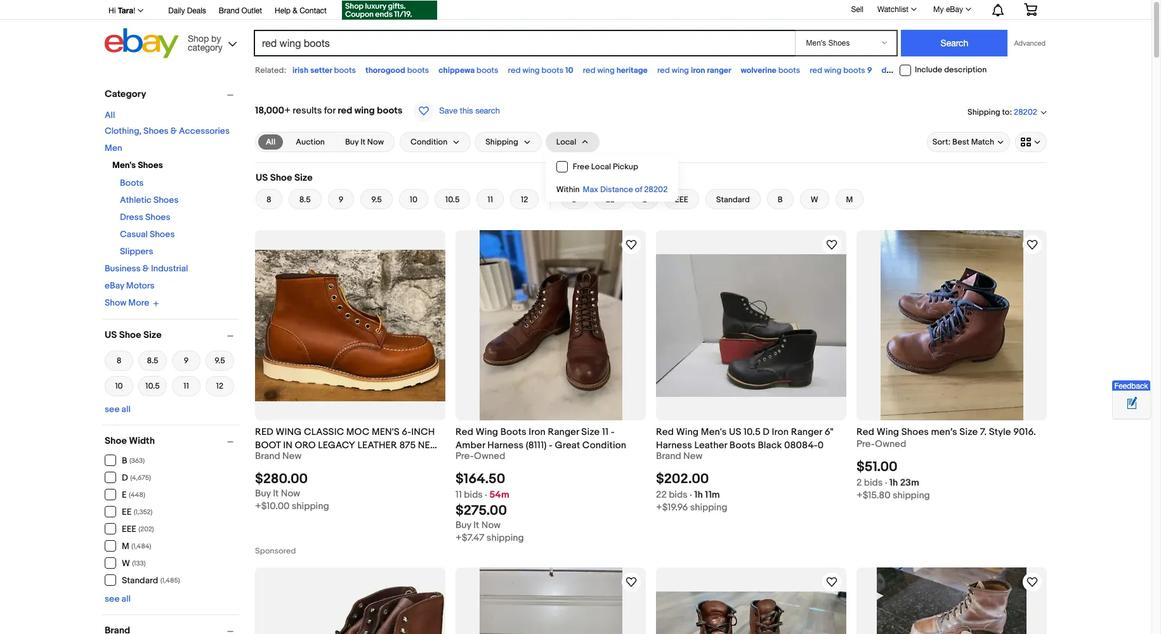 Task type: vqa. For each thing, say whether or not it's contained in the screenshot.
right 1h
yes



Task type: describe. For each thing, give the bounding box(es) containing it.
sort: best match
[[933, 137, 995, 147]]

harness for $164.50
[[488, 440, 524, 452]]

6-
[[402, 427, 412, 439]]

standard for standard
[[717, 195, 750, 205]]

inch
[[412, 427, 435, 439]]

0 vertical spatial shoe width
[[561, 172, 612, 184]]

shipping inside the $164.50 11 bids · 54m $275.00 buy it now +$7.47 shipping
[[487, 533, 524, 545]]

boots athletic shoes dress shoes casual shoes slippers
[[120, 178, 179, 257]]

more
[[128, 298, 149, 309]]

red wing 1907 heritage 6" classic moc toe boots size 12ee image
[[877, 568, 1027, 635]]

red for red wing heritage
[[583, 65, 596, 76]]

+$19.96
[[656, 502, 688, 514]]

0 horizontal spatial 12 link
[[206, 375, 234, 398]]

1 vertical spatial 8.5 link
[[138, 349, 167, 372]]

see all for us
[[105, 404, 131, 415]]

moc
[[347, 427, 370, 439]]

w for w (133)
[[122, 559, 130, 569]]

ranger inside red wing boots iron ranger size 11  - amber harness (8111) - great condition pre-owned
[[548, 427, 580, 439]]

red for $51.00
[[857, 427, 875, 439]]

include
[[915, 65, 943, 75]]

$280.00 buy it now +$10.00 shipping
[[255, 472, 329, 513]]

boots right danner
[[910, 65, 932, 76]]

0 vertical spatial 10
[[566, 65, 574, 76]]

local button
[[546, 132, 600, 152]]

daily deals
[[168, 6, 206, 15]]

(1,484)
[[131, 543, 151, 551]]

feedback
[[1115, 382, 1149, 391]]

irish
[[293, 65, 309, 76]]

0 vertical spatial 11 link
[[477, 189, 504, 210]]

+$7.47
[[456, 533, 485, 545]]

save
[[440, 106, 458, 116]]

size inside red wing shoes men's size 7. style 9016. pre-owned
[[960, 427, 979, 439]]

pre- inside red wing boots iron ranger size 11  - amber harness (8111) - great condition pre-owned
[[456, 451, 474, 463]]

e link
[[632, 189, 658, 210]]

1 vertical spatial 10
[[410, 195, 418, 205]]

$275.00
[[456, 504, 507, 520]]

boots left danner
[[844, 65, 866, 76]]

b link
[[767, 189, 794, 210]]

1 vertical spatial all link
[[258, 135, 283, 150]]

shipping for shipping to : 28202
[[968, 107, 1001, 117]]

see for us
[[105, 404, 120, 415]]

b for b (363)
[[122, 456, 127, 467]]

boots right thorogood
[[407, 65, 429, 76]]

slippers
[[120, 246, 153, 257]]

contact
[[300, 6, 327, 15]]

$202.00 22 bids · 1h 11m +$19.96 shipping
[[656, 472, 728, 514]]

see all button for us
[[105, 404, 131, 415]]

search
[[476, 106, 500, 116]]

wing for $51.00
[[877, 427, 900, 439]]

watch red wing shoes heritage classic moc 1907 boots | men size 10 ee - copper image
[[624, 575, 639, 591]]

$51.00
[[857, 460, 898, 476]]

28202 inside shipping to : 28202
[[1014, 108, 1038, 118]]

$280.00
[[255, 472, 308, 488]]

shoe down show more 'button'
[[119, 329, 141, 341]]

11 inside the $164.50 11 bids · 54m $275.00 buy it now +$7.47 shipping
[[456, 490, 462, 502]]

category button
[[105, 88, 239, 100]]

boots right wolverine
[[779, 65, 801, 76]]

wing up buy it now link
[[355, 105, 375, 117]]

condition inside red wing boots iron ranger size 11  - amber harness (8111) - great condition pre-owned
[[583, 440, 627, 452]]

b for b
[[778, 195, 783, 205]]

1 new from the left
[[282, 451, 302, 463]]

All selected text field
[[266, 136, 276, 148]]

1h for $51.00
[[890, 478, 899, 490]]

2 vertical spatial 9
[[184, 356, 189, 366]]

results
[[293, 105, 322, 117]]

boots inside red wing boots iron ranger size 11  - amber harness (8111) - great condition pre-owned
[[501, 427, 527, 439]]

it inside buy it now link
[[361, 137, 366, 147]]

width inside main content
[[586, 172, 612, 184]]

red wing boots iron ranger size 11  - amber harness (8111) - great condition heading
[[456, 427, 627, 452]]

dress
[[120, 212, 143, 223]]

black
[[758, 440, 782, 452]]

1h for $202.00
[[695, 490, 703, 502]]

hi tara !
[[109, 6, 135, 15]]

great
[[555, 440, 580, 452]]

shoes inside clothing, shoes & accessories men
[[144, 126, 169, 136]]

new inside red wing men's us 10.5 d iron ranger 6" harness leather boots black 08084-0 brand new
[[684, 451, 703, 463]]

boots down the search for anything text box
[[542, 65, 564, 76]]

1 horizontal spatial 10 link
[[399, 189, 429, 210]]

m for m
[[847, 195, 854, 205]]

red right for
[[338, 105, 353, 117]]

slippers link
[[120, 246, 153, 257]]

sort:
[[933, 137, 951, 147]]

buy inside the $280.00 buy it now +$10.00 shipping
[[255, 488, 271, 500]]

shipping inside $51.00 2 bids · 1h 23m +$15.80 shipping
[[893, 490, 931, 502]]

daily
[[168, 6, 185, 15]]

0 vertical spatial men's
[[112, 160, 136, 171]]

see all for shoe
[[105, 594, 131, 605]]

size inside red wing boots iron ranger size 11  - amber harness (8111) - great condition pre-owned
[[582, 427, 600, 439]]

shoe up b (363)
[[105, 435, 127, 447]]

it inside the $280.00 buy it now +$10.00 shipping
[[273, 488, 279, 500]]

(448)
[[129, 491, 145, 500]]

auction
[[296, 137, 325, 147]]

business
[[105, 263, 141, 274]]

0 vertical spatial 12 link
[[510, 189, 539, 210]]

box
[[267, 453, 287, 465]]

0 vertical spatial 8 link
[[256, 189, 282, 210]]

$51.00 2 bids · 1h 23m +$15.80 shipping
[[857, 460, 931, 502]]

your shopping cart image
[[1024, 3, 1039, 16]]

$202.00
[[656, 472, 709, 488]]

chippewa
[[439, 65, 475, 76]]

clothing, shoes & accessories men
[[105, 126, 230, 154]]

watchlist
[[878, 5, 909, 14]]

0 horizontal spatial 10.5 link
[[138, 375, 167, 398]]

8.5 for top the 8.5 link
[[299, 195, 311, 205]]

eee (202)
[[122, 524, 154, 535]]

1 horizontal spatial 9.5
[[372, 195, 382, 205]]

red wing shoes men's size 7. style 9016. image
[[881, 230, 1024, 421]]

buy it now link
[[338, 135, 392, 150]]

red wing men's us 10.5 d iron ranger 6" harness leather boots black 08084-0 brand new
[[656, 427, 834, 463]]

d inside red wing men's us 10.5 d iron ranger 6" harness leather boots black 08084-0 brand new
[[763, 427, 770, 439]]

casual
[[120, 229, 148, 240]]

wing for red wing iron ranger
[[672, 65, 689, 76]]

industrial
[[151, 263, 188, 274]]

shoe up "within"
[[561, 172, 584, 184]]

red wing classic moc men's 6-inch boot in oro legacy leather 875 new in box link
[[255, 426, 446, 465]]

1 vertical spatial 8 link
[[105, 349, 133, 372]]

help
[[275, 6, 291, 15]]

red for red wing iron ranger
[[658, 65, 670, 76]]

shoes inside red wing shoes men's size 7. style 9016. pre-owned
[[902, 427, 930, 439]]

d (4,675)
[[122, 473, 151, 484]]

2 horizontal spatial 9
[[868, 65, 873, 76]]

red wing men's us 10.5 d iron ranger 6" harness leather boots black 08084-0 heading
[[656, 427, 834, 452]]

boots up buy it now link
[[377, 105, 403, 117]]

save this search button
[[410, 100, 504, 122]]

men's inside red wing men's us 10.5 d iron ranger 6" harness leather boots black 08084-0 brand new
[[701, 427, 727, 439]]

wing for red wing heritage
[[598, 65, 615, 76]]

red wing boots iron ranger size 11  - amber harness (8111) - great condition link
[[456, 426, 646, 452]]

owned inside red wing shoes men's size 7. style 9016. pre-owned
[[875, 439, 907, 451]]

chippewa boots
[[439, 65, 499, 76]]

listing options selector. gallery view selected. image
[[1022, 137, 1042, 147]]

1 horizontal spatial 10.5
[[446, 195, 460, 205]]

ee for ee (1,352)
[[122, 507, 132, 518]]

(202)
[[139, 526, 154, 534]]

w link
[[800, 189, 830, 210]]

within
[[557, 185, 580, 195]]

+$15.80
[[857, 490, 891, 502]]

legacy
[[318, 440, 356, 452]]

1 vertical spatial local
[[592, 162, 612, 172]]

tara
[[118, 6, 133, 15]]

1 horizontal spatial in
[[283, 440, 293, 452]]

shoes down dress shoes link
[[150, 229, 175, 240]]

0 vertical spatial 9 link
[[328, 189, 354, 210]]

11 inside red wing boots iron ranger size 11  - amber harness (8111) - great condition pre-owned
[[602, 427, 609, 439]]

d for d
[[572, 195, 578, 205]]

red wing shoes men's size 7. style 9016. heading
[[857, 427, 1037, 439]]

dress shoes link
[[120, 212, 170, 223]]

iron
[[691, 65, 706, 76]]

red wing boots iron ranger size 11  - amber harness (8111) - great condition image
[[480, 230, 622, 421]]

1 horizontal spatial us shoe size
[[256, 172, 313, 184]]

10.5 inside red wing men's us 10.5 d iron ranger 6" harness leather boots black 08084-0 brand new
[[744, 427, 761, 439]]

0 horizontal spatial all link
[[105, 110, 115, 121]]

· for 11m
[[690, 490, 693, 502]]

auction link
[[288, 135, 333, 150]]

8 for 8 link to the bottom
[[117, 356, 121, 366]]

distance
[[601, 185, 634, 195]]

category
[[105, 88, 146, 100]]

harness for $202.00
[[656, 440, 693, 452]]

red wing men's us 10.5 d iron ranger 6" harness leather boots black 08084-0 image
[[656, 254, 847, 397]]

0 horizontal spatial us shoe size
[[105, 329, 162, 341]]

red wing classic moc men's 6-inch boot in oro legacy leather 875 new in box image
[[255, 250, 446, 402]]

red wing shoes men's size 7. style 9016. link
[[857, 426, 1048, 439]]

& for contact
[[293, 6, 298, 15]]

red wing heritage
[[583, 65, 648, 76]]

main content containing $51.00
[[250, 83, 1053, 635]]

1 vertical spatial us
[[105, 329, 117, 341]]

watch red wing shoes men's size 7. style 9016. image
[[1025, 237, 1041, 253]]

sell link
[[846, 5, 870, 14]]

thorogood boots
[[366, 65, 429, 76]]

red wing boots 9
[[810, 65, 873, 76]]

eee for eee (202)
[[122, 524, 136, 535]]

motors
[[126, 281, 155, 291]]

style
[[990, 427, 1012, 439]]

1 vertical spatial 9 link
[[172, 349, 201, 372]]

get the coupon image
[[342, 1, 437, 20]]

all for width
[[122, 594, 131, 605]]

shop by category banner
[[102, 0, 1048, 62]]

m for m (1,484)
[[122, 542, 129, 552]]

$164.50 11 bids · 54m $275.00 buy it now +$7.47 shipping
[[456, 472, 524, 545]]

boots inside red wing men's us 10.5 d iron ranger 6" harness leather boots black 08084-0 brand new
[[730, 440, 756, 452]]

0 horizontal spatial in
[[255, 453, 265, 465]]

all for shoe
[[122, 404, 131, 415]]

free local pickup link
[[547, 156, 678, 178]]

1 horizontal spatial -
[[611, 427, 615, 439]]

description
[[945, 65, 987, 75]]

red for $164.50
[[456, 427, 474, 439]]

1 horizontal spatial 9.5 link
[[361, 189, 393, 210]]

1 vertical spatial 11 link
[[172, 375, 201, 398]]

1 horizontal spatial buy
[[345, 137, 359, 147]]

leather
[[358, 440, 397, 452]]

1 vertical spatial shoe width
[[105, 435, 155, 447]]

ranger inside red wing men's us 10.5 d iron ranger 6" harness leather boots black 08084-0 brand new
[[792, 427, 823, 439]]

red wing boots iron ranger size 11  - amber harness (8111) - great condition pre-owned
[[456, 427, 627, 463]]

related:
[[255, 65, 286, 76]]

ranger
[[707, 65, 732, 76]]

ebay inside account navigation
[[947, 5, 964, 14]]

0 horizontal spatial -
[[549, 440, 553, 452]]

(133)
[[132, 560, 146, 568]]

new
[[418, 440, 439, 452]]

0 horizontal spatial 10
[[115, 381, 123, 391]]

men
[[105, 143, 122, 154]]

brand for brand new
[[255, 451, 280, 463]]

save this search
[[440, 106, 500, 116]]



Task type: locate. For each thing, give the bounding box(es) containing it.
1 horizontal spatial it
[[361, 137, 366, 147]]

this
[[460, 106, 473, 116]]

wing for red wing boots 10
[[523, 65, 540, 76]]

classic
[[304, 427, 344, 439]]

daily deals link
[[168, 4, 206, 18]]

boots up (8111)
[[501, 427, 527, 439]]

shoe width up b (363)
[[105, 435, 155, 447]]

eee right e link
[[675, 195, 689, 205]]

· inside $202.00 22 bids · 1h 11m +$19.96 shipping
[[690, 490, 693, 502]]

0 horizontal spatial ·
[[485, 490, 488, 502]]

& left accessories
[[171, 126, 177, 136]]

e right of
[[643, 195, 647, 205]]

m link
[[836, 189, 864, 210]]

8 link
[[256, 189, 282, 210], [105, 349, 133, 372]]

2 horizontal spatial buy
[[456, 520, 472, 532]]

0 vertical spatial it
[[361, 137, 366, 147]]

10.5 up black
[[744, 427, 761, 439]]

danner boots
[[882, 65, 932, 76]]

9 link
[[328, 189, 354, 210], [172, 349, 201, 372]]

11 link down us shoe size dropdown button
[[172, 375, 201, 398]]

· up +$15.80
[[885, 478, 888, 490]]

shoe width
[[561, 172, 612, 184], [105, 435, 155, 447]]

1 vertical spatial 8
[[117, 356, 121, 366]]

0 horizontal spatial us
[[105, 329, 117, 341]]

1h inside $202.00 22 bids · 1h 11m +$19.96 shipping
[[695, 490, 703, 502]]

all link
[[105, 110, 115, 121], [258, 135, 283, 150]]

10.5 link down us shoe size dropdown button
[[138, 375, 167, 398]]

see all button for shoe
[[105, 594, 131, 605]]

now down "18,000 + results for red wing boots"
[[367, 137, 384, 147]]

0 vertical spatial condition
[[411, 137, 448, 147]]

12
[[521, 195, 528, 205], [216, 381, 224, 391]]

08084-
[[785, 440, 818, 452]]

eee inside "link"
[[675, 195, 689, 205]]

8 link down all selected text box
[[256, 189, 282, 210]]

2 horizontal spatial us
[[729, 427, 742, 439]]

1h inside $51.00 2 bids · 1h 23m +$15.80 shipping
[[890, 478, 899, 490]]

red for $202.00
[[656, 427, 674, 439]]

red wing men's us 10.5 d iron ranger 6" harness leather boots black 08084-0 link
[[656, 426, 847, 452]]

red inside red wing boots iron ranger size 11  - amber harness (8111) - great condition pre-owned
[[456, 427, 474, 439]]

width up (363)
[[129, 435, 155, 447]]

1 horizontal spatial 10
[[410, 195, 418, 205]]

12 for the topmost 12 link
[[521, 195, 528, 205]]

e for e
[[643, 195, 647, 205]]

1 horizontal spatial ebay
[[947, 5, 964, 14]]

red down the search for anything text box
[[508, 65, 521, 76]]

1 vertical spatial men's
[[701, 427, 727, 439]]

red right wolverine boots
[[810, 65, 823, 76]]

!
[[133, 6, 135, 15]]

to
[[1003, 107, 1010, 117]]

harness inside red wing boots iron ranger size 11  - amber harness (8111) - great condition pre-owned
[[488, 440, 524, 452]]

shoes
[[144, 126, 169, 136], [138, 160, 163, 171], [154, 195, 179, 206], [145, 212, 170, 223], [150, 229, 175, 240], [902, 427, 930, 439]]

red
[[255, 427, 274, 439]]

2 vertical spatial boots
[[730, 440, 756, 452]]

8 down show
[[117, 356, 121, 366]]

none submit inside shop by category banner
[[902, 30, 1008, 57]]

10 link
[[399, 189, 429, 210], [105, 375, 133, 398]]

b inside main content
[[778, 195, 783, 205]]

& for industrial
[[143, 263, 149, 274]]

pre- inside red wing shoes men's size 7. style 9016. pre-owned
[[857, 439, 875, 451]]

ee inside main content
[[606, 195, 615, 205]]

shoes up boots link
[[138, 160, 163, 171]]

1 horizontal spatial 8
[[267, 195, 272, 205]]

1 horizontal spatial us
[[256, 172, 268, 184]]

2 horizontal spatial boots
[[730, 440, 756, 452]]

1 wing from the left
[[476, 427, 499, 439]]

+
[[285, 105, 291, 117]]

watch red wing boots iron ranger size 11  - amber harness (8111) - great condition image
[[624, 237, 639, 253]]

1 horizontal spatial eee
[[675, 195, 689, 205]]

by
[[211, 33, 221, 43]]

0 vertical spatial w
[[811, 195, 819, 205]]

clothing,
[[105, 126, 142, 136]]

8.5 link down us shoe size dropdown button
[[138, 349, 167, 372]]

standard down "(133)"
[[122, 576, 158, 587]]

wing for $164.50
[[476, 427, 499, 439]]

harness
[[488, 440, 524, 452], [656, 440, 693, 452]]

it inside the $164.50 11 bids · 54m $275.00 buy it now +$7.47 shipping
[[474, 520, 480, 532]]

brand up $202.00 on the bottom of page
[[656, 451, 682, 463]]

boots up 'athletic'
[[120, 178, 144, 189]]

9.5 down us shoe size dropdown button
[[215, 356, 225, 366]]

1 horizontal spatial harness
[[656, 440, 693, 452]]

1 see all button from the top
[[105, 404, 131, 415]]

1 vertical spatial us shoe size
[[105, 329, 162, 341]]

shipping for shipping
[[486, 137, 519, 147]]

0 horizontal spatial 8 link
[[105, 349, 133, 372]]

· inside the $164.50 11 bids · 54m $275.00 buy it now +$7.47 shipping
[[485, 490, 488, 502]]

1 vertical spatial eee
[[122, 524, 136, 535]]

buy down "18,000 + results for red wing boots"
[[345, 137, 359, 147]]

9 down buy it now link
[[339, 195, 344, 205]]

0 vertical spatial 8.5 link
[[289, 189, 322, 210]]

iron up black
[[772, 427, 789, 439]]

brand for brand outlet
[[219, 6, 240, 15]]

ebay motors link
[[105, 281, 155, 291]]

1 harness from the left
[[488, 440, 524, 452]]

w right b link
[[811, 195, 819, 205]]

8 link down show
[[105, 349, 133, 372]]

see all button down the standard (1,485)
[[105, 594, 131, 605]]

condition button
[[400, 132, 471, 152]]

0 vertical spatial in
[[283, 440, 293, 452]]

b left (363)
[[122, 456, 127, 467]]

0 vertical spatial standard
[[717, 195, 750, 205]]

ebay right my
[[947, 5, 964, 14]]

9016.
[[1014, 427, 1037, 439]]

& up motors
[[143, 263, 149, 274]]

0 horizontal spatial bids
[[464, 490, 483, 502]]

0 vertical spatial 8
[[267, 195, 272, 205]]

shipping inside the $280.00 buy it now +$10.00 shipping
[[292, 501, 329, 513]]

wing up $51.00
[[877, 427, 900, 439]]

local up free in the top of the page
[[557, 137, 577, 147]]

2 iron from the left
[[772, 427, 789, 439]]

10.5 link
[[435, 189, 471, 210], [138, 375, 167, 398]]

my
[[934, 5, 944, 14]]

2 all from the top
[[122, 594, 131, 605]]

bids up +$15.80
[[865, 478, 883, 490]]

bids for $51.00
[[865, 478, 883, 490]]

w left "(133)"
[[122, 559, 130, 569]]

0
[[818, 440, 824, 452]]

leather
[[695, 440, 728, 452]]

e
[[643, 195, 647, 205], [122, 490, 127, 501]]

account navigation
[[102, 0, 1048, 22]]

· for 23m
[[885, 478, 888, 490]]

8.5 for bottommost the 8.5 link
[[147, 356, 158, 366]]

shipping inside "dropdown button"
[[486, 137, 519, 147]]

red up amber
[[456, 427, 474, 439]]

ee right 'max' on the top of the page
[[606, 195, 615, 205]]

ebay inside "business & industrial ebay motors"
[[105, 281, 124, 291]]

iron inside red wing boots iron ranger size 11  - amber harness (8111) - great condition pre-owned
[[529, 427, 546, 439]]

b
[[778, 195, 783, 205], [122, 456, 127, 467]]

harness left (8111)
[[488, 440, 524, 452]]

1 horizontal spatial b
[[778, 195, 783, 205]]

1 vertical spatial shipping
[[486, 137, 519, 147]]

2 see all from the top
[[105, 594, 131, 605]]

1 all from the top
[[122, 404, 131, 415]]

shipping inside shipping to : 28202
[[968, 107, 1001, 117]]

red wing shoes men's size 7. style 9016. pre-owned
[[857, 427, 1037, 451]]

0 horizontal spatial 9.5 link
[[206, 349, 234, 372]]

shipping down search
[[486, 137, 519, 147]]

+$10.00
[[255, 501, 290, 513]]

28202
[[1014, 108, 1038, 118], [645, 185, 668, 195]]

ranger up 08084-
[[792, 427, 823, 439]]

buy it now
[[345, 137, 384, 147]]

0 horizontal spatial it
[[273, 488, 279, 500]]

red for red wing boots 10
[[508, 65, 521, 76]]

heritage
[[617, 65, 648, 76]]

None submit
[[902, 30, 1008, 57]]

athletic shoes link
[[120, 195, 179, 206]]

wing for red wing boots 9
[[825, 65, 842, 76]]

1 see all from the top
[[105, 404, 131, 415]]

2 new from the left
[[684, 451, 703, 463]]

1 horizontal spatial e
[[643, 195, 647, 205]]

eee
[[675, 195, 689, 205], [122, 524, 136, 535]]

w for w
[[811, 195, 819, 205]]

men's up leather
[[701, 427, 727, 439]]

red wing shoes heritage classic moc 1907 boots | men size 10 ee - copper image
[[480, 568, 622, 635]]

1 horizontal spatial all
[[266, 137, 276, 147]]

18,000
[[255, 105, 285, 117]]

red for red wing boots 9
[[810, 65, 823, 76]]

2 ranger from the left
[[792, 427, 823, 439]]

0 vertical spatial 9.5
[[372, 195, 382, 205]]

9 link down buy it now
[[328, 189, 354, 210]]

2 horizontal spatial wing
[[877, 427, 900, 439]]

& inside the help & contact link
[[293, 6, 298, 15]]

e inside e link
[[643, 195, 647, 205]]

thorogood
[[366, 65, 406, 76]]

now inside buy it now link
[[367, 137, 384, 147]]

0 vertical spatial d
[[572, 195, 578, 205]]

0 horizontal spatial 9.5
[[215, 356, 225, 366]]

2 vertical spatial us
[[729, 427, 742, 439]]

0 vertical spatial all
[[122, 404, 131, 415]]

all up clothing,
[[105, 110, 115, 121]]

28202 right :
[[1014, 108, 1038, 118]]

shoes up dress shoes link
[[154, 195, 179, 206]]

2 horizontal spatial now
[[482, 520, 501, 532]]

d left (4,675)
[[122, 473, 128, 484]]

shipping left to
[[968, 107, 1001, 117]]

d link
[[561, 189, 589, 210]]

9.5 link down buy it now
[[361, 189, 393, 210]]

8 for the top 8 link
[[267, 195, 272, 205]]

0 horizontal spatial eee
[[122, 524, 136, 535]]

8.5 inside main content
[[299, 195, 311, 205]]

(1,352)
[[134, 509, 153, 517]]

standard (1,485)
[[122, 576, 180, 587]]

wing left iron
[[672, 65, 689, 76]]

11 link down shipping "dropdown button"
[[477, 189, 504, 210]]

1 horizontal spatial all link
[[258, 135, 283, 150]]

0 vertical spatial 10 link
[[399, 189, 429, 210]]

boot
[[255, 440, 281, 452]]

ebay
[[947, 5, 964, 14], [105, 281, 124, 291]]

outlet
[[242, 6, 262, 15]]

1 horizontal spatial pre-
[[857, 439, 875, 451]]

0 horizontal spatial ee
[[122, 507, 132, 518]]

0 horizontal spatial 28202
[[645, 185, 668, 195]]

d for d (4,675)
[[122, 473, 128, 484]]

brand inside account navigation
[[219, 6, 240, 15]]

1 vertical spatial e
[[122, 490, 127, 501]]

wing for $202.00
[[677, 427, 699, 439]]

1 vertical spatial 12
[[216, 381, 224, 391]]

boots inside boots athletic shoes dress shoes casual shoes slippers
[[120, 178, 144, 189]]

business & industrial ebay motors
[[105, 263, 188, 291]]

0 vertical spatial see
[[105, 404, 120, 415]]

d up black
[[763, 427, 770, 439]]

boots right setter
[[334, 65, 356, 76]]

1 vertical spatial all
[[266, 137, 276, 147]]

ee
[[606, 195, 615, 205], [122, 507, 132, 518]]

23m
[[901, 478, 920, 490]]

1 vertical spatial -
[[549, 440, 553, 452]]

0 horizontal spatial width
[[129, 435, 155, 447]]

10.5 link inside main content
[[435, 189, 471, 210]]

1 vertical spatial 10.5 link
[[138, 375, 167, 398]]

athletic
[[120, 195, 152, 206]]

1 horizontal spatial 9
[[339, 195, 344, 205]]

standard for standard (1,485)
[[122, 576, 158, 587]]

shoe down all selected text box
[[270, 172, 292, 184]]

& inside clothing, shoes & accessories men
[[171, 126, 177, 136]]

shipping inside $202.00 22 bids · 1h 11m +$19.96 shipping
[[691, 502, 728, 514]]

0 horizontal spatial 9
[[184, 356, 189, 366]]

1 red from the left
[[456, 427, 474, 439]]

2 red from the left
[[656, 427, 674, 439]]

brand outlet link
[[219, 4, 262, 18]]

10
[[566, 65, 574, 76], [410, 195, 418, 205], [115, 381, 123, 391]]

setter
[[310, 65, 332, 76]]

for
[[324, 105, 336, 117]]

iron inside red wing men's us 10.5 d iron ranger 6" harness leather boots black 08084-0 brand new
[[772, 427, 789, 439]]

2 harness from the left
[[656, 440, 693, 452]]

boots right chippewa on the top left of page
[[477, 65, 499, 76]]

red wing heritage 9016 beckman boots 9.5d cigar featherstone leather. image
[[656, 592, 847, 635]]

help & contact link
[[275, 4, 327, 18]]

0 horizontal spatial &
[[143, 263, 149, 274]]

all down "18,000"
[[266, 137, 276, 147]]

8.5 down the auction
[[299, 195, 311, 205]]

condition inside "dropdown button"
[[411, 137, 448, 147]]

pre- up the $164.50
[[456, 451, 474, 463]]

0 vertical spatial us
[[256, 172, 268, 184]]

0 horizontal spatial brand
[[219, 6, 240, 15]]

shop by category button
[[182, 28, 239, 56]]

0 horizontal spatial 8
[[117, 356, 121, 366]]

2 horizontal spatial 10.5
[[744, 427, 761, 439]]

men's up boots link
[[112, 160, 136, 171]]

Search for anything text field
[[256, 31, 793, 55]]

red wing classic moc men's 6-inch boot in oro legacy leather 875 new in box heading
[[255, 427, 439, 465]]

ranger
[[548, 427, 580, 439], [792, 427, 823, 439]]

0 vertical spatial 10.5
[[446, 195, 460, 205]]

local inside dropdown button
[[557, 137, 577, 147]]

0 horizontal spatial 10 link
[[105, 375, 133, 398]]

amber
[[456, 440, 485, 452]]

0 vertical spatial see all
[[105, 404, 131, 415]]

10.5 link down condition "dropdown button"
[[435, 189, 471, 210]]

advanced
[[1015, 39, 1046, 47]]

red down shop by category banner
[[583, 65, 596, 76]]

see
[[105, 404, 120, 415], [105, 594, 120, 605]]

see for shoe
[[105, 594, 120, 605]]

8
[[267, 195, 272, 205], [117, 356, 121, 366]]

local right free in the top of the page
[[592, 162, 612, 172]]

bids for $164.50
[[464, 490, 483, 502]]

0 horizontal spatial shipping
[[486, 137, 519, 147]]

ee for ee
[[606, 195, 615, 205]]

buy up +$10.00
[[255, 488, 271, 500]]

bids inside $202.00 22 bids · 1h 11m +$19.96 shipping
[[669, 490, 688, 502]]

0 vertical spatial see all button
[[105, 404, 131, 415]]

red wing iron ranger
[[658, 65, 732, 76]]

8 inside main content
[[267, 195, 272, 205]]

condition down save
[[411, 137, 448, 147]]

1 vertical spatial 10 link
[[105, 375, 133, 398]]

wolverine boots
[[741, 65, 801, 76]]

local
[[557, 137, 577, 147], [592, 162, 612, 172]]

new up $202.00 on the bottom of page
[[684, 451, 703, 463]]

now inside the $280.00 buy it now +$10.00 shipping
[[281, 488, 300, 500]]

main content
[[250, 83, 1053, 635]]

2
[[857, 478, 862, 490]]

1 horizontal spatial condition
[[583, 440, 627, 452]]

brand outlet
[[219, 6, 262, 15]]

men's
[[112, 160, 136, 171], [701, 427, 727, 439]]

shoe width button
[[105, 435, 239, 447]]

9 left danner
[[868, 65, 873, 76]]

eee left "(202)" at the left bottom of the page
[[122, 524, 136, 535]]

shoes down "athletic shoes" link
[[145, 212, 170, 223]]

0 horizontal spatial all
[[105, 110, 115, 121]]

& inside "business & industrial ebay motors"
[[143, 263, 149, 274]]

see all down the standard (1,485)
[[105, 594, 131, 605]]

18,000 + results for red wing boots
[[255, 105, 403, 117]]

watchlist link
[[871, 2, 923, 17]]

danner
[[882, 65, 908, 76]]

1 horizontal spatial w
[[811, 195, 819, 205]]

1 iron from the left
[[529, 427, 546, 439]]

9 down us shoe size dropdown button
[[184, 356, 189, 366]]

new down wing
[[282, 451, 302, 463]]

us inside red wing men's us 10.5 d iron ranger 6" harness leather boots black 08084-0 brand new
[[729, 427, 742, 439]]

watch red wing heritage 9016 beckman boots 9.5d cigar featherstone leather. image
[[825, 575, 840, 591]]

bids inside $51.00 2 bids · 1h 23m +$15.80 shipping
[[865, 478, 883, 490]]

wing inside red wing boots iron ranger size 11  - amber harness (8111) - great condition pre-owned
[[476, 427, 499, 439]]

0 vertical spatial shipping
[[968, 107, 1001, 117]]

ee left (1,352)
[[122, 507, 132, 518]]

0 vertical spatial now
[[367, 137, 384, 147]]

deals
[[187, 6, 206, 15]]

0 vertical spatial us shoe size
[[256, 172, 313, 184]]

2 horizontal spatial brand
[[656, 451, 682, 463]]

it up +$10.00
[[273, 488, 279, 500]]

now inside the $164.50 11 bids · 54m $275.00 buy it now +$7.47 shipping
[[482, 520, 501, 532]]

buy
[[345, 137, 359, 147], [255, 488, 271, 500], [456, 520, 472, 532]]

match
[[972, 137, 995, 147]]

1 horizontal spatial ranger
[[792, 427, 823, 439]]

shipping right +$7.47
[[487, 533, 524, 545]]

boots left black
[[730, 440, 756, 452]]

0 horizontal spatial harness
[[488, 440, 524, 452]]

see all
[[105, 404, 131, 415], [105, 594, 131, 605]]

w (133)
[[122, 559, 146, 569]]

2 see from the top
[[105, 594, 120, 605]]

1 horizontal spatial shipping
[[968, 107, 1001, 117]]

ebay up show
[[105, 281, 124, 291]]

1 vertical spatial w
[[122, 559, 130, 569]]

iron
[[529, 427, 546, 439], [772, 427, 789, 439]]

2 see all button from the top
[[105, 594, 131, 605]]

10.5 down us shoe size dropdown button
[[146, 381, 160, 391]]

3 red from the left
[[857, 427, 875, 439]]

1 horizontal spatial standard
[[717, 195, 750, 205]]

wing inside red wing men's us 10.5 d iron ranger 6" harness leather boots black 08084-0 brand new
[[677, 427, 699, 439]]

1 vertical spatial width
[[129, 435, 155, 447]]

1 horizontal spatial boots
[[501, 427, 527, 439]]

e for e (448)
[[122, 490, 127, 501]]

condition right great
[[583, 440, 627, 452]]

bids up +$19.96 on the bottom of the page
[[669, 490, 688, 502]]

11 link
[[477, 189, 504, 210], [172, 375, 201, 398]]

red right heritage
[[658, 65, 670, 76]]

see all up b (363)
[[105, 404, 131, 415]]

2 horizontal spatial it
[[474, 520, 480, 532]]

· for $275.00
[[485, 490, 488, 502]]

1 see from the top
[[105, 404, 120, 415]]

us
[[256, 172, 268, 184], [105, 329, 117, 341], [729, 427, 742, 439]]

(1,485)
[[160, 577, 180, 585]]

my ebay
[[934, 5, 964, 14]]

1 vertical spatial condition
[[583, 440, 627, 452]]

wing inside red wing shoes men's size 7. style 9016. pre-owned
[[877, 427, 900, 439]]

shipping down "11m"
[[691, 502, 728, 514]]

red inside red wing shoes men's size 7. style 9016. pre-owned
[[857, 427, 875, 439]]

eee for eee
[[675, 195, 689, 205]]

0 vertical spatial all
[[105, 110, 115, 121]]

ranger up great
[[548, 427, 580, 439]]

owned inside red wing boots iron ranger size 11  - amber harness (8111) - great condition pre-owned
[[474, 451, 506, 463]]

1h left "11m"
[[695, 490, 703, 502]]

9 link down us shoe size dropdown button
[[172, 349, 201, 372]]

10.5 down condition "dropdown button"
[[446, 195, 460, 205]]

b (363)
[[122, 456, 145, 467]]

bids for $202.00
[[669, 490, 688, 502]]

1 horizontal spatial 8 link
[[256, 189, 282, 210]]

show more button
[[105, 298, 160, 309]]

all link up clothing,
[[105, 110, 115, 121]]

3 wing from the left
[[877, 427, 900, 439]]

brand inside red wing men's us 10.5 d iron ranger 6" harness leather boots black 08084-0 brand new
[[656, 451, 682, 463]]

harness inside red wing men's us 10.5 d iron ranger 6" harness leather boots black 08084-0 brand new
[[656, 440, 693, 452]]

bids inside the $164.50 11 bids · 54m $275.00 buy it now +$7.47 shipping
[[464, 490, 483, 502]]

red wing heritage classic 6" iron ranger boot # 8111 amber made in usa 2e & d image
[[255, 586, 446, 635]]

8.5 down us shoe size dropdown button
[[147, 356, 158, 366]]

watch red wing men's us 10.5 d iron ranger 6" harness leather boots black 08084-0 image
[[825, 237, 840, 253]]

12 for 12 link to the left
[[216, 381, 224, 391]]

0 horizontal spatial pre-
[[456, 451, 474, 463]]

all
[[122, 404, 131, 415], [122, 594, 131, 605]]

· inside $51.00 2 bids · 1h 23m +$15.80 shipping
[[885, 478, 888, 490]]

1 vertical spatial 9
[[339, 195, 344, 205]]

2 wing from the left
[[677, 427, 699, 439]]

watch red wing 1907 heritage 6" classic moc toe boots size 12ee image
[[1025, 575, 1041, 591]]

1 ranger from the left
[[548, 427, 580, 439]]

all link down "18,000"
[[258, 135, 283, 150]]

width up 'max' on the top of the page
[[586, 172, 612, 184]]

standard left b link
[[717, 195, 750, 205]]

in
[[283, 440, 293, 452], [255, 453, 265, 465]]

red inside red wing men's us 10.5 d iron ranger 6" harness leather boots black 08084-0 brand new
[[656, 427, 674, 439]]

buy inside the $164.50 11 bids · 54m $275.00 buy it now +$7.47 shipping
[[456, 520, 472, 532]]

1 vertical spatial 10.5
[[146, 381, 160, 391]]

0 horizontal spatial m
[[122, 542, 129, 552]]

in down boot
[[255, 453, 265, 465]]

1h left "23m"
[[890, 478, 899, 490]]

0 horizontal spatial w
[[122, 559, 130, 569]]

1 vertical spatial in
[[255, 453, 265, 465]]



